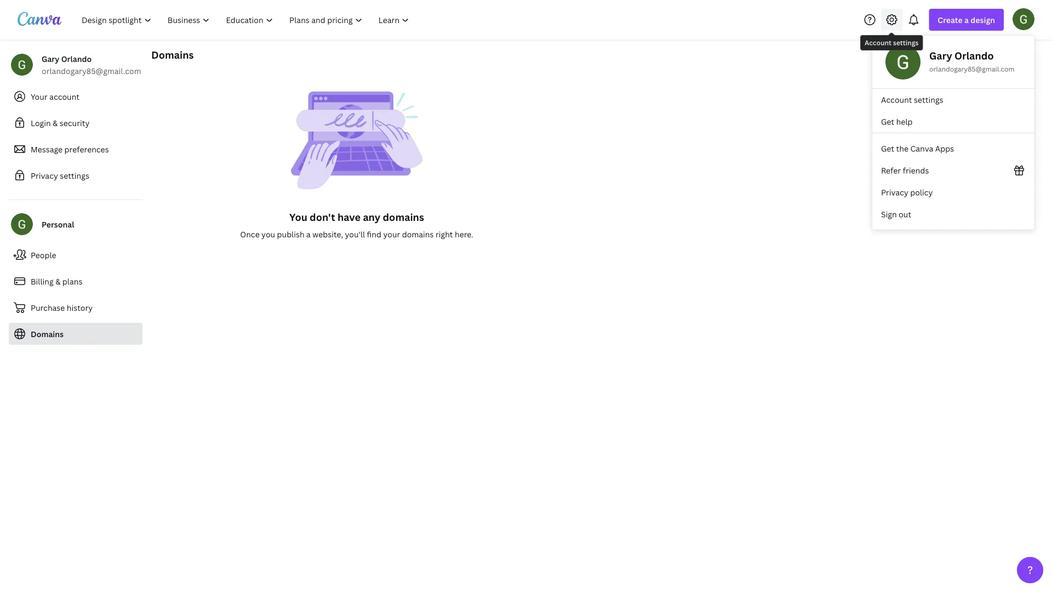 Task type: vqa. For each thing, say whether or not it's contained in the screenshot.
right AND
no



Task type: locate. For each thing, give the bounding box(es) containing it.
you
[[262, 229, 275, 239]]

personal
[[42, 219, 74, 230]]

you
[[290, 210, 308, 224]]

get for get help
[[882, 116, 895, 127]]

0 vertical spatial get
[[882, 116, 895, 127]]

login
[[31, 118, 51, 128]]

a
[[965, 15, 970, 25], [307, 229, 311, 239]]

design
[[971, 15, 996, 25]]

domains right your
[[402, 229, 434, 239]]

publish
[[277, 229, 305, 239]]

list containing account settings
[[873, 89, 1035, 133]]

orlando down 'create a design' dropdown button on the right top
[[955, 49, 995, 63]]

0 vertical spatial &
[[53, 118, 58, 128]]

0 horizontal spatial domains
[[31, 329, 64, 339]]

1 vertical spatial list
[[873, 138, 1035, 225]]

here.
[[455, 229, 474, 239]]

list
[[873, 89, 1035, 133], [873, 138, 1035, 225]]

0 vertical spatial domains
[[151, 48, 194, 61]]

2 list from the top
[[873, 138, 1035, 225]]

once
[[240, 229, 260, 239]]

privacy inside list
[[882, 187, 909, 198]]

privacy settings link
[[9, 165, 143, 186]]

1 horizontal spatial a
[[965, 15, 970, 25]]

0 vertical spatial privacy
[[31, 170, 58, 181]]

& right "login" on the left of the page
[[53, 118, 58, 128]]

friends
[[904, 165, 930, 176]]

0 horizontal spatial orlando
[[61, 53, 92, 64]]

2 get from the top
[[882, 143, 895, 154]]

out
[[899, 209, 912, 220]]

apps
[[936, 143, 955, 154]]

1 horizontal spatial gary orlando orlandogary85@gmail.com
[[930, 49, 1015, 73]]

&
[[53, 118, 58, 128], [55, 276, 61, 287]]

gary orlando orlandogary85@gmail.com up your account 'link'
[[42, 53, 141, 76]]

1 horizontal spatial gary
[[930, 49, 953, 63]]

message
[[31, 144, 63, 154]]

settings
[[894, 38, 919, 47], [915, 95, 944, 105], [60, 170, 89, 181]]

gary down create
[[930, 49, 953, 63]]

orlandogary85@gmail.com up account settings link
[[930, 64, 1015, 73]]

1 vertical spatial account settings
[[882, 95, 944, 105]]

0 vertical spatial account settings
[[865, 38, 919, 47]]

privacy
[[31, 170, 58, 181], [882, 187, 909, 198]]

create a design
[[939, 15, 996, 25]]

account settings
[[865, 38, 919, 47], [882, 95, 944, 105]]

gary orlando menu
[[873, 36, 1035, 230]]

1 vertical spatial domains
[[31, 329, 64, 339]]

1 vertical spatial &
[[55, 276, 61, 287]]

0 horizontal spatial privacy
[[31, 170, 58, 181]]

1 horizontal spatial orlando
[[955, 49, 995, 63]]

privacy up sign out
[[882, 187, 909, 198]]

gary up your account
[[42, 53, 59, 64]]

get inside button
[[882, 116, 895, 127]]

1 vertical spatial get
[[882, 143, 895, 154]]

people link
[[9, 244, 143, 266]]

account
[[865, 38, 892, 47], [882, 95, 913, 105]]

& left plans
[[55, 276, 61, 287]]

help
[[897, 116, 913, 127]]

login & security link
[[9, 112, 143, 134]]

account settings link
[[873, 89, 1035, 111]]

gary inside menu
[[930, 49, 953, 63]]

you'll
[[345, 229, 365, 239]]

policy
[[911, 187, 934, 198]]

1 vertical spatial privacy
[[882, 187, 909, 198]]

privacy down message
[[31, 170, 58, 181]]

& inside login & security link
[[53, 118, 58, 128]]

gary orlando orlandogary85@gmail.com down create a design
[[930, 49, 1015, 73]]

gary orlando orlandogary85@gmail.com
[[930, 49, 1015, 73], [42, 53, 141, 76]]

1 horizontal spatial domains
[[151, 48, 194, 61]]

1 horizontal spatial privacy
[[882, 187, 909, 198]]

orlandogary85@gmail.com
[[930, 64, 1015, 73], [42, 66, 141, 76]]

1 vertical spatial account
[[882, 95, 913, 105]]

0 vertical spatial a
[[965, 15, 970, 25]]

1 vertical spatial a
[[307, 229, 311, 239]]

refer friends link
[[873, 160, 1035, 182]]

1 horizontal spatial orlandogary85@gmail.com
[[930, 64, 1015, 73]]

domains
[[383, 210, 424, 224], [402, 229, 434, 239]]

security
[[60, 118, 90, 128]]

a left "design"
[[965, 15, 970, 25]]

0 vertical spatial list
[[873, 89, 1035, 133]]

domains up your
[[383, 210, 424, 224]]

1 list from the top
[[873, 89, 1035, 133]]

plans
[[62, 276, 82, 287]]

find
[[367, 229, 382, 239]]

1 vertical spatial settings
[[915, 95, 944, 105]]

get the canva apps
[[882, 143, 955, 154]]

& for login
[[53, 118, 58, 128]]

0 horizontal spatial orlandogary85@gmail.com
[[42, 66, 141, 76]]

gary
[[930, 49, 953, 63], [42, 53, 59, 64]]

a inside dropdown button
[[965, 15, 970, 25]]

& inside billing & plans link
[[55, 276, 61, 287]]

get help button
[[873, 111, 1035, 133]]

a right publish
[[307, 229, 311, 239]]

0 vertical spatial domains
[[383, 210, 424, 224]]

orlando up your account 'link'
[[61, 53, 92, 64]]

get the canva apps link
[[873, 138, 1035, 160]]

get
[[882, 116, 895, 127], [882, 143, 895, 154]]

domains
[[151, 48, 194, 61], [31, 329, 64, 339]]

settings inside list
[[915, 95, 944, 105]]

orlandogary85@gmail.com up your account 'link'
[[42, 66, 141, 76]]

purchase history
[[31, 302, 93, 313]]

get for get the canva apps
[[882, 143, 895, 154]]

you don't have any domains once you publish a website, you'll find your domains right here.
[[240, 210, 474, 239]]

login & security
[[31, 118, 90, 128]]

orlando
[[955, 49, 995, 63], [61, 53, 92, 64]]

privacy for privacy settings
[[31, 170, 58, 181]]

1 get from the top
[[882, 116, 895, 127]]

get left help
[[882, 116, 895, 127]]

0 vertical spatial account
[[865, 38, 892, 47]]

get left the
[[882, 143, 895, 154]]

0 horizontal spatial a
[[307, 229, 311, 239]]

refer
[[882, 165, 902, 176]]

billing & plans link
[[9, 270, 143, 292]]



Task type: describe. For each thing, give the bounding box(es) containing it.
any
[[363, 210, 381, 224]]

purchase
[[31, 302, 65, 313]]

1 vertical spatial domains
[[402, 229, 434, 239]]

privacy policy
[[882, 187, 934, 198]]

account inside list
[[882, 95, 913, 105]]

the
[[897, 143, 909, 154]]

create a design button
[[930, 9, 1005, 31]]

orlando inside gary orlando menu
[[955, 49, 995, 63]]

0 horizontal spatial gary orlando orlandogary85@gmail.com
[[42, 53, 141, 76]]

your account link
[[9, 86, 143, 107]]

domains link
[[9, 323, 143, 345]]

history
[[67, 302, 93, 313]]

your
[[384, 229, 401, 239]]

list containing get the canva apps
[[873, 138, 1035, 225]]

message preferences link
[[9, 138, 143, 160]]

preferences
[[64, 144, 109, 154]]

privacy policy link
[[873, 182, 1035, 203]]

canva
[[911, 143, 934, 154]]

& for billing
[[55, 276, 61, 287]]

privacy settings
[[31, 170, 89, 181]]

billing
[[31, 276, 54, 287]]

website,
[[313, 229, 343, 239]]

people
[[31, 250, 56, 260]]

a inside you don't have any domains once you publish a website, you'll find your domains right here.
[[307, 229, 311, 239]]

gary orlando orlandogary85@gmail.com inside gary orlando menu
[[930, 49, 1015, 73]]

your account
[[31, 91, 80, 102]]

2 vertical spatial settings
[[60, 170, 89, 181]]

top level navigation element
[[75, 9, 419, 31]]

orlandogary85@gmail.com inside gary orlando menu
[[930, 64, 1015, 73]]

don't
[[310, 210, 335, 224]]

billing & plans
[[31, 276, 82, 287]]

your
[[31, 91, 48, 102]]

privacy for privacy policy
[[882, 187, 909, 198]]

sign out
[[882, 209, 912, 220]]

account settings inside list
[[882, 95, 944, 105]]

refer friends
[[882, 165, 930, 176]]

sign
[[882, 209, 898, 220]]

purchase history link
[[9, 297, 143, 319]]

sign out button
[[873, 203, 1035, 225]]

right
[[436, 229, 453, 239]]

0 vertical spatial settings
[[894, 38, 919, 47]]

create
[[939, 15, 963, 25]]

get help
[[882, 116, 913, 127]]

0 horizontal spatial gary
[[42, 53, 59, 64]]

gary orlando image
[[1013, 8, 1035, 30]]

message preferences
[[31, 144, 109, 154]]

have
[[338, 210, 361, 224]]

account
[[49, 91, 80, 102]]



